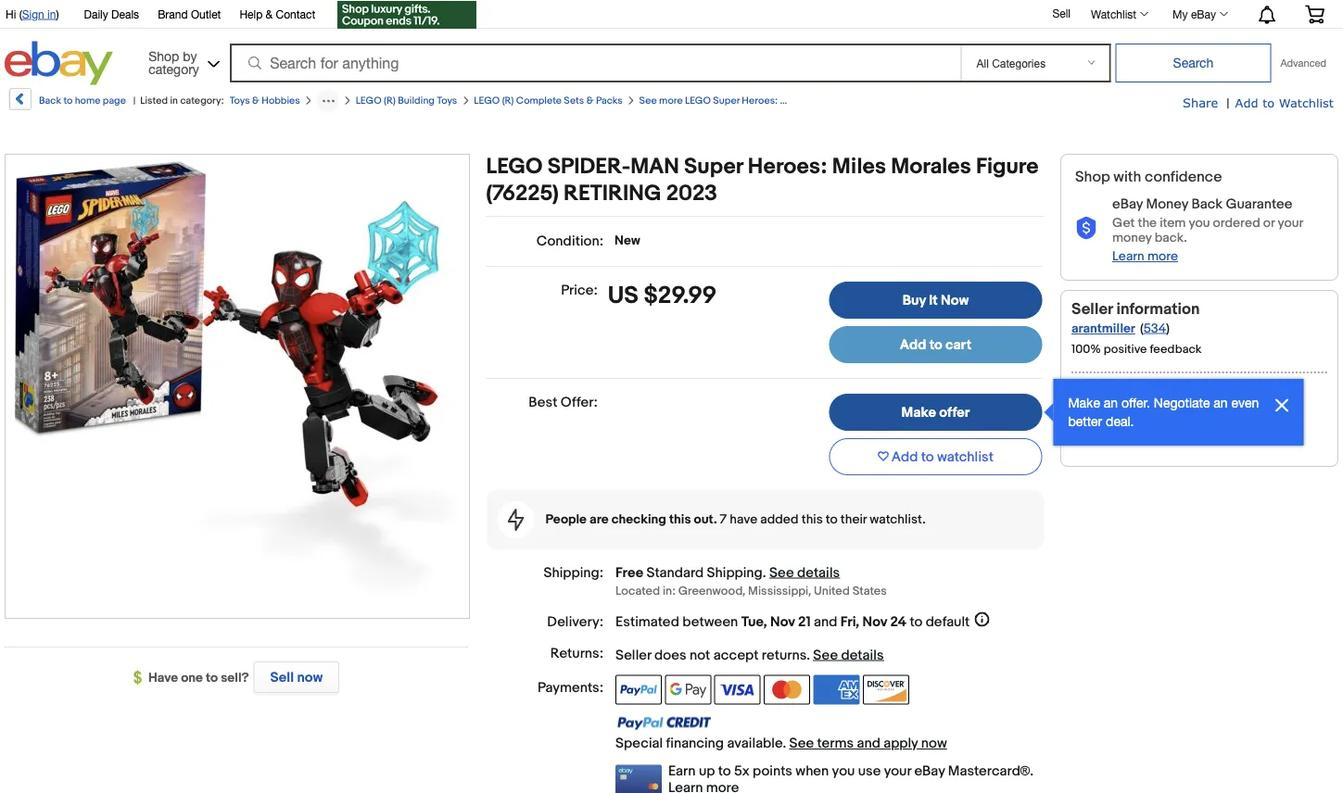 Task type: describe. For each thing, give the bounding box(es) containing it.
arantmiller link
[[1072, 321, 1136, 337]]

0 vertical spatial back
[[39, 95, 61, 107]]

lego for building
[[356, 95, 382, 107]]

home
[[75, 95, 101, 107]]

us $29.99
[[608, 282, 717, 311]]

& for toys
[[252, 95, 260, 107]]

checking
[[612, 512, 667, 528]]

534 link
[[1144, 321, 1167, 337]]

your inside "us $29.99" main content
[[885, 764, 912, 781]]

2 this from the left
[[802, 512, 823, 528]]

have one to sell?
[[148, 671, 249, 686]]

brand outlet
[[158, 7, 221, 20]]

shop with confidence
[[1076, 168, 1223, 186]]

hi
[[6, 7, 16, 20]]

dollar sign image
[[134, 671, 148, 686]]

back to home page link
[[7, 88, 126, 117]]

even
[[1232, 396, 1260, 411]]

google pay image
[[665, 676, 712, 705]]

shipping:
[[544, 565, 604, 582]]

mastercard®.
[[949, 764, 1034, 781]]

$29.99
[[644, 282, 717, 311]]

terms
[[818, 736, 854, 753]]

my
[[1173, 7, 1189, 20]]

buy it now
[[903, 292, 969, 309]]

to right the 24
[[910, 615, 923, 631]]

see up american express image
[[814, 647, 839, 664]]

united
[[814, 585, 850, 599]]

with details__icon image for people are checking this out.
[[508, 509, 525, 532]]

condition:
[[537, 233, 604, 250]]

my ebay
[[1173, 7, 1217, 20]]

ebay money back guarantee get the item you ordered or your money back. learn more
[[1113, 196, 1304, 265]]

my ebay link
[[1163, 3, 1237, 25]]

( inside seller information arantmiller ( 534 ) 100% positive feedback
[[1141, 321, 1144, 337]]

or
[[1264, 216, 1276, 231]]

| inside "share | add to watchlist"
[[1227, 96, 1230, 111]]

standard
[[647, 565, 704, 582]]

back.
[[1155, 230, 1188, 246]]

add for add to cart
[[900, 337, 927, 353]]

make for make an offer. negotiate an even better deal.
[[1069, 396, 1101, 411]]

add to cart
[[900, 337, 972, 353]]

2 nov from the left
[[863, 615, 888, 631]]

mississippi,
[[749, 585, 812, 599]]

to left home
[[63, 95, 73, 107]]

more inside ebay money back guarantee get the item you ordered or your money back. learn more
[[1148, 249, 1179, 265]]

24
[[891, 615, 907, 631]]

and for terms
[[857, 736, 881, 753]]

outlet
[[191, 7, 221, 20]]

brand outlet link
[[158, 5, 221, 25]]

seller for lego spider-man super heroes: miles morales figure (76225) retiring 2023
[[1072, 300, 1114, 319]]

ordered
[[1214, 216, 1261, 231]]

now
[[942, 292, 969, 309]]

does
[[655, 647, 687, 664]]

save seller
[[1100, 387, 1164, 402]]

add to watchlist link
[[1236, 95, 1335, 111]]

add to cart link
[[830, 326, 1043, 364]]

one
[[181, 671, 203, 686]]

1 toys from the left
[[230, 95, 250, 107]]

american express image
[[814, 676, 860, 705]]

see inside contact seller see other items
[[1072, 431, 1095, 447]]

best
[[529, 394, 558, 411]]

returns
[[762, 647, 807, 664]]

534
[[1144, 321, 1167, 337]]

2 toys from the left
[[437, 95, 458, 107]]

see other items link
[[1072, 431, 1164, 447]]

lego spider-man super heroes: miles morales figure (76225) retiring 2023 - picture 1 of 1 image
[[6, 155, 469, 619]]

hobbies
[[262, 95, 300, 107]]

ebay mastercard image
[[616, 766, 662, 794]]

back inside ebay money back guarantee get the item you ordered or your money back. learn more
[[1192, 196, 1223, 213]]

deals
[[111, 7, 139, 20]]

delivery:
[[547, 615, 604, 631]]

0 vertical spatial see details link
[[770, 565, 840, 582]]

master card image
[[764, 676, 811, 705]]

(76225)
[[487, 180, 559, 207]]

miles for lego
[[781, 95, 805, 107]]

contact seller see other items
[[1072, 410, 1164, 447]]

sign
[[22, 7, 44, 20]]

daily
[[84, 7, 108, 20]]

other
[[1098, 431, 1129, 447]]

arantmiller
[[1072, 321, 1136, 337]]

lego down the 'shop by category' banner
[[685, 95, 711, 107]]

their
[[841, 512, 867, 528]]

(76225...
[[876, 95, 913, 107]]

category:
[[180, 95, 224, 107]]

2023
[[667, 180, 718, 207]]

to left the watchlist
[[922, 449, 935, 466]]

seller does not accept returns . see details
[[616, 647, 884, 664]]

man
[[631, 154, 680, 180]]

) inside seller information arantmiller ( 534 ) 100% positive feedback
[[1167, 321, 1171, 337]]

make for make offer
[[902, 404, 937, 421]]

figure for lego spider-man super heroes: miles morales figure (76225) retiring 2023
[[977, 154, 1039, 180]]

it
[[930, 292, 938, 309]]

make offer link
[[830, 394, 1043, 431]]

help
[[240, 7, 263, 20]]

lego for man
[[487, 154, 543, 180]]

1 vertical spatial details
[[842, 647, 884, 664]]

add to watchlist
[[892, 449, 994, 466]]

offer:
[[561, 394, 598, 411]]

to left their
[[826, 512, 838, 528]]

super for lego
[[714, 95, 740, 107]]

to left 5x
[[719, 764, 731, 781]]

people are checking this out. 7 have added this to their watchlist.
[[546, 512, 926, 528]]

advanced
[[1281, 57, 1327, 69]]

to right one
[[206, 671, 218, 686]]

special financing available. see terms and apply now
[[616, 736, 948, 753]]

back to home page
[[39, 95, 126, 107]]

buy
[[903, 292, 927, 309]]

morales for see more lego super heroes: miles morales figure (76225...
[[807, 95, 843, 107]]

ebay inside ebay money back guarantee get the item you ordered or your money back. learn more
[[1113, 196, 1144, 213]]

in inside account "navigation"
[[47, 7, 56, 20]]

buy it now link
[[830, 282, 1043, 319]]

lego spider-man super heroes: miles morales figure (76225) retiring 2023
[[487, 154, 1039, 207]]

seller for contact
[[1123, 410, 1156, 426]]

better
[[1069, 414, 1103, 429]]

advanced link
[[1272, 45, 1337, 82]]

watchlist
[[938, 449, 994, 466]]

spider-
[[548, 154, 631, 180]]

positive
[[1104, 343, 1148, 357]]

points
[[753, 764, 793, 781]]

shop by category banner
[[0, 0, 1339, 90]]

sell now
[[270, 670, 323, 686]]

items
[[1132, 431, 1164, 447]]

7
[[720, 512, 727, 528]]

( inside account "navigation"
[[19, 7, 22, 20]]

money
[[1147, 196, 1189, 213]]



Task type: locate. For each thing, give the bounding box(es) containing it.
watchlist inside watchlist link
[[1092, 7, 1137, 20]]

1 vertical spatial .
[[807, 647, 811, 664]]

seller inside contact seller see other items
[[1123, 410, 1156, 426]]

out.
[[694, 512, 717, 528]]

learn
[[1113, 249, 1145, 265]]

heroes: down see more lego super heroes: miles morales figure (76225... link
[[748, 154, 828, 180]]

morales for lego spider-man super heroes: miles morales figure (76225) retiring 2023
[[892, 154, 972, 180]]

0 vertical spatial shop
[[149, 48, 179, 64]]

1 horizontal spatial (
[[1141, 321, 1144, 337]]

0 horizontal spatial watchlist
[[1092, 7, 1137, 20]]

(r) for building
[[384, 95, 396, 107]]

best offer:
[[529, 394, 598, 411]]

price:
[[561, 282, 598, 299]]

item
[[1161, 216, 1187, 231]]

heroes: for lego
[[742, 95, 778, 107]]

now right apply
[[922, 736, 948, 753]]

and for 21
[[814, 615, 838, 631]]

more down the 'shop by category' banner
[[660, 95, 683, 107]]

. inside free standard shipping . see details located in: greenwood, mississippi, united states
[[763, 565, 767, 582]]

) right sign
[[56, 7, 59, 20]]

morales
[[807, 95, 843, 107], [892, 154, 972, 180]]

1 vertical spatial seller
[[616, 647, 652, 664]]

account navigation
[[0, 0, 1339, 31]]

seller inside seller information arantmiller ( 534 ) 100% positive feedback
[[1072, 300, 1114, 319]]

0 vertical spatial ebay
[[1192, 7, 1217, 20]]

0 horizontal spatial contact
[[276, 7, 316, 20]]

details
[[798, 565, 840, 582], [842, 647, 884, 664]]

packs
[[596, 95, 623, 107]]

0 vertical spatial contact
[[276, 7, 316, 20]]

figure for see more lego super heroes: miles morales figure (76225...
[[845, 95, 874, 107]]

available.
[[728, 736, 787, 753]]

0 vertical spatial you
[[1189, 216, 1211, 231]]

miles up lego spider-man super heroes: miles morales figure (76225) retiring 2023
[[781, 95, 805, 107]]

0 horizontal spatial |
[[133, 95, 136, 107]]

daily deals
[[84, 7, 139, 20]]

1 (r) from the left
[[384, 95, 396, 107]]

us $29.99 main content
[[487, 154, 1045, 794]]

0 vertical spatial (
[[19, 7, 22, 20]]

to inside "share | add to watchlist"
[[1263, 95, 1276, 109]]

0 horizontal spatial (
[[19, 7, 22, 20]]

seller inside save seller 'button'
[[1131, 387, 1164, 402]]

heroes: inside lego spider-man super heroes: miles morales figure (76225) retiring 2023
[[748, 154, 828, 180]]

1 vertical spatial watchlist
[[1280, 95, 1335, 109]]

not
[[690, 647, 711, 664]]

& right help
[[266, 7, 273, 20]]

0 horizontal spatial an
[[1104, 396, 1119, 411]]

0 horizontal spatial shop
[[149, 48, 179, 64]]

Search for anything text field
[[233, 45, 958, 81]]

1 vertical spatial super
[[684, 154, 743, 180]]

21
[[799, 615, 811, 631]]

ebay inside account "navigation"
[[1192, 7, 1217, 20]]

us
[[608, 282, 639, 311]]

add to watchlist link
[[830, 439, 1043, 476]]

1 horizontal spatial shop
[[1076, 168, 1111, 186]]

0 vertical spatial seller
[[1131, 387, 1164, 402]]

contact right help
[[276, 7, 316, 20]]

this left out.
[[670, 512, 691, 528]]

1 vertical spatial with details__icon image
[[508, 509, 525, 532]]

see details link down fri,
[[814, 647, 884, 664]]

share
[[1184, 95, 1219, 109]]

miles inside lego spider-man super heroes: miles morales figure (76225) retiring 2023
[[833, 154, 887, 180]]

morales inside lego spider-man super heroes: miles morales figure (76225) retiring 2023
[[892, 154, 972, 180]]

lego inside lego spider-man super heroes: miles morales figure (76225) retiring 2023
[[487, 154, 543, 180]]

back
[[39, 95, 61, 107], [1192, 196, 1223, 213]]

. down 21
[[807, 647, 811, 664]]

default
[[926, 615, 970, 631]]

make up the better
[[1069, 396, 1101, 411]]

contact inside account "navigation"
[[276, 7, 316, 20]]

1 nov from the left
[[771, 615, 795, 631]]

0 horizontal spatial (r)
[[384, 95, 396, 107]]

0 horizontal spatial back
[[39, 95, 61, 107]]

add inside "share | add to watchlist"
[[1236, 95, 1259, 109]]

2 an from the left
[[1214, 396, 1229, 411]]

1 vertical spatial (
[[1141, 321, 1144, 337]]

details down fri,
[[842, 647, 884, 664]]

with details__icon image for ebay money back guarantee
[[1076, 217, 1098, 240]]

0 horizontal spatial figure
[[845, 95, 874, 107]]

shop by category
[[149, 48, 199, 77]]

1 horizontal spatial (r)
[[502, 95, 514, 107]]

toys & hobbies
[[230, 95, 300, 107]]

see down the better
[[1072, 431, 1095, 447]]

you inside "us $29.99" main content
[[833, 764, 855, 781]]

0 horizontal spatial .
[[763, 565, 767, 582]]

( right hi
[[19, 7, 22, 20]]

sell inside account "navigation"
[[1053, 7, 1071, 20]]

1 vertical spatial you
[[833, 764, 855, 781]]

add down make offer link at the right of page
[[892, 449, 919, 466]]

1 vertical spatial )
[[1167, 321, 1171, 337]]

when
[[796, 764, 829, 781]]

in right sign
[[47, 7, 56, 20]]

1 vertical spatial see details link
[[814, 647, 884, 664]]

1 vertical spatial more
[[1148, 249, 1179, 265]]

to down "advanced" link
[[1263, 95, 1276, 109]]

make an offer. negotiate an even better deal.
[[1069, 396, 1260, 429]]

1 horizontal spatial this
[[802, 512, 823, 528]]

toys & hobbies link
[[230, 95, 300, 107]]

see details link up mississippi,
[[770, 565, 840, 582]]

2 vertical spatial add
[[892, 449, 919, 466]]

with details__icon image inside "us $29.99" main content
[[508, 509, 525, 532]]

1 vertical spatial your
[[885, 764, 912, 781]]

| left "listed"
[[133, 95, 136, 107]]

ebay inside "us $29.99" main content
[[915, 764, 946, 781]]

0 vertical spatial add
[[1236, 95, 1259, 109]]

details up united
[[798, 565, 840, 582]]

discover image
[[863, 676, 910, 705]]

1 vertical spatial add
[[900, 337, 927, 353]]

you inside ebay money back guarantee get the item you ordered or your money back. learn more
[[1189, 216, 1211, 231]]

. up mississippi,
[[763, 565, 767, 582]]

make inside "us $29.99" main content
[[902, 404, 937, 421]]

make offer
[[902, 404, 970, 421]]

miles down (76225...
[[833, 154, 887, 180]]

learn more link
[[1113, 249, 1179, 265]]

see more lego super heroes: miles morales figure (76225... link
[[640, 95, 913, 107]]

0 horizontal spatial morales
[[807, 95, 843, 107]]

tue,
[[742, 615, 768, 631]]

1 vertical spatial shop
[[1076, 168, 1111, 186]]

watchlist.
[[870, 512, 926, 528]]

add down buy
[[900, 337, 927, 353]]

brand
[[158, 7, 188, 20]]

0 vertical spatial )
[[56, 7, 59, 20]]

ebay right "my"
[[1192, 7, 1217, 20]]

visa image
[[715, 676, 761, 705]]

1 horizontal spatial seller
[[1072, 300, 1114, 319]]

lego for complete
[[474, 95, 500, 107]]

have
[[148, 671, 178, 686]]

1 vertical spatial now
[[922, 736, 948, 753]]

(r) left complete
[[502, 95, 514, 107]]

seller up paypal image
[[616, 647, 652, 664]]

1 vertical spatial ebay
[[1113, 196, 1144, 213]]

1 this from the left
[[670, 512, 691, 528]]

super for man
[[684, 154, 743, 180]]

seller
[[1131, 387, 1164, 402], [1123, 410, 1156, 426]]

share | add to watchlist
[[1184, 95, 1335, 111]]

( down information
[[1141, 321, 1144, 337]]

an up deal.
[[1104, 396, 1119, 411]]

2 (r) from the left
[[502, 95, 514, 107]]

0 horizontal spatial now
[[297, 670, 323, 686]]

estimated
[[616, 615, 680, 631]]

0 vertical spatial morales
[[807, 95, 843, 107]]

back up ordered
[[1192, 196, 1223, 213]]

1 horizontal spatial miles
[[833, 154, 887, 180]]

heroes:
[[742, 95, 778, 107], [748, 154, 828, 180]]

shop by category button
[[140, 41, 224, 81]]

0 horizontal spatial )
[[56, 7, 59, 20]]

shop left the by
[[149, 48, 179, 64]]

.
[[763, 565, 767, 582], [807, 647, 811, 664]]

make left offer
[[902, 404, 937, 421]]

lego (r) building toys
[[356, 95, 458, 107]]

0 horizontal spatial more
[[660, 95, 683, 107]]

paypal credit image
[[616, 716, 712, 731]]

with details__icon image left people
[[508, 509, 525, 532]]

1 horizontal spatial figure
[[977, 154, 1039, 180]]

sell?
[[221, 671, 249, 686]]

1 vertical spatial heroes:
[[748, 154, 828, 180]]

1 horizontal spatial an
[[1214, 396, 1229, 411]]

lego (r) complete sets & packs
[[474, 95, 623, 107]]

seller up items
[[1123, 410, 1156, 426]]

0 horizontal spatial sell
[[270, 670, 294, 686]]

& right sets
[[587, 95, 594, 107]]

and right 21
[[814, 615, 838, 631]]

shop left with
[[1076, 168, 1111, 186]]

seller for shipping:
[[616, 647, 652, 664]]

figure inside lego spider-man super heroes: miles morales figure (76225) retiring 2023
[[977, 154, 1039, 180]]

confidence
[[1145, 168, 1223, 186]]

in right "listed"
[[170, 95, 178, 107]]

details inside free standard shipping . see details located in: greenwood, mississippi, united states
[[798, 565, 840, 582]]

super down the 'shop by category' banner
[[714, 95, 740, 107]]

and up use
[[857, 736, 881, 753]]

0 horizontal spatial ebay
[[915, 764, 946, 781]]

0 horizontal spatial nov
[[771, 615, 795, 631]]

in:
[[663, 585, 676, 599]]

add right share
[[1236, 95, 1259, 109]]

watchlist inside "share | add to watchlist"
[[1280, 95, 1335, 109]]

) down information
[[1167, 321, 1171, 337]]

1 vertical spatial sell
[[270, 670, 294, 686]]

1 horizontal spatial in
[[170, 95, 178, 107]]

1 horizontal spatial now
[[922, 736, 948, 753]]

sell now link
[[249, 662, 339, 694]]

lego left the building
[[356, 95, 382, 107]]

are
[[590, 512, 609, 528]]

1 horizontal spatial more
[[1148, 249, 1179, 265]]

0 vertical spatial now
[[297, 670, 323, 686]]

category
[[149, 61, 199, 77]]

contact inside contact seller see other items
[[1072, 410, 1120, 426]]

ebay down apply
[[915, 764, 946, 781]]

toys right the building
[[437, 95, 458, 107]]

0 vertical spatial your
[[1279, 216, 1304, 231]]

1 horizontal spatial your
[[1279, 216, 1304, 231]]

nov left 21
[[771, 615, 795, 631]]

an left the even
[[1214, 396, 1229, 411]]

1 vertical spatial contact
[[1072, 410, 1120, 426]]

contact seller link
[[1072, 410, 1156, 426]]

sell right sell?
[[270, 670, 294, 686]]

1 vertical spatial seller
[[1123, 410, 1156, 426]]

you right item
[[1189, 216, 1211, 231]]

0 horizontal spatial toys
[[230, 95, 250, 107]]

you
[[1189, 216, 1211, 231], [833, 764, 855, 781]]

your down apply
[[885, 764, 912, 781]]

1 horizontal spatial make
[[1069, 396, 1101, 411]]

paypal image
[[616, 676, 662, 705]]

see right packs
[[640, 95, 657, 107]]

to
[[63, 95, 73, 107], [1263, 95, 1276, 109], [930, 337, 943, 353], [922, 449, 935, 466], [826, 512, 838, 528], [910, 615, 923, 631], [206, 671, 218, 686], [719, 764, 731, 781]]

none submit inside the 'shop by category' banner
[[1116, 44, 1272, 83]]

building
[[398, 95, 435, 107]]

with details__icon image
[[1076, 217, 1098, 240], [508, 509, 525, 532]]

your inside ebay money back guarantee get the item you ordered or your money back. learn more
[[1279, 216, 1304, 231]]

watchlist link
[[1081, 3, 1158, 25]]

to left cart
[[930, 337, 943, 353]]

cart
[[946, 337, 972, 353]]

more
[[660, 95, 683, 107], [1148, 249, 1179, 265]]

information
[[1117, 300, 1201, 319]]

heroes: up lego spider-man super heroes: miles morales figure (76225) retiring 2023
[[742, 95, 778, 107]]

1 vertical spatial morales
[[892, 154, 972, 180]]

(r) left the building
[[384, 95, 396, 107]]

with details__icon image left get
[[1076, 217, 1098, 240]]

shipping
[[707, 565, 763, 582]]

1 vertical spatial in
[[170, 95, 178, 107]]

0 horizontal spatial with details__icon image
[[508, 509, 525, 532]]

0 vertical spatial and
[[814, 615, 838, 631]]

0 vertical spatial seller
[[1072, 300, 1114, 319]]

& inside account "navigation"
[[266, 7, 273, 20]]

watchlist right sell link
[[1092, 7, 1137, 20]]

2 horizontal spatial &
[[587, 95, 594, 107]]

back left home
[[39, 95, 61, 107]]

seller up arantmiller
[[1072, 300, 1114, 319]]

0 horizontal spatial seller
[[616, 647, 652, 664]]

negotiate
[[1155, 396, 1211, 411]]

save
[[1100, 387, 1128, 402]]

1 horizontal spatial morales
[[892, 154, 972, 180]]

offer
[[940, 404, 970, 421]]

1 horizontal spatial contact
[[1072, 410, 1120, 426]]

see inside free standard shipping . see details located in: greenwood, mississippi, united states
[[770, 565, 795, 582]]

sign in link
[[22, 7, 56, 20]]

states
[[853, 585, 887, 599]]

1 horizontal spatial ebay
[[1113, 196, 1144, 213]]

& for help
[[266, 7, 273, 20]]

0 horizontal spatial in
[[47, 7, 56, 20]]

offer.
[[1122, 396, 1151, 411]]

0 vertical spatial sell
[[1053, 7, 1071, 20]]

help & contact link
[[240, 5, 316, 25]]

make inside make an offer. negotiate an even better deal.
[[1069, 396, 1101, 411]]

0 vertical spatial heroes:
[[742, 95, 778, 107]]

1 horizontal spatial back
[[1192, 196, 1223, 213]]

2 vertical spatial ebay
[[915, 764, 946, 781]]

1 horizontal spatial you
[[1189, 216, 1211, 231]]

1 horizontal spatial with details__icon image
[[1076, 217, 1098, 240]]

(r) for complete
[[502, 95, 514, 107]]

morales down (76225...
[[892, 154, 972, 180]]

heroes: for man
[[748, 154, 828, 180]]

watchlist
[[1092, 7, 1137, 20], [1280, 95, 1335, 109]]

0 horizontal spatial you
[[833, 764, 855, 781]]

1 horizontal spatial watchlist
[[1280, 95, 1335, 109]]

1 an from the left
[[1104, 396, 1119, 411]]

& left 'hobbies'
[[252, 95, 260, 107]]

)
[[56, 7, 59, 20], [1167, 321, 1171, 337]]

more down back.
[[1148, 249, 1179, 265]]

watchlist down advanced
[[1280, 95, 1335, 109]]

0 horizontal spatial &
[[252, 95, 260, 107]]

0 horizontal spatial and
[[814, 615, 838, 631]]

shop
[[149, 48, 179, 64], [1076, 168, 1111, 186]]

lego down complete
[[487, 154, 543, 180]]

super inside lego spider-man super heroes: miles morales figure (76225) retiring 2023
[[684, 154, 743, 180]]

now inside "us $29.99" main content
[[922, 736, 948, 753]]

0 vertical spatial .
[[763, 565, 767, 582]]

your right or on the top
[[1279, 216, 1304, 231]]

) inside account "navigation"
[[56, 7, 59, 20]]

your shopping cart image
[[1305, 5, 1326, 23]]

1 horizontal spatial nov
[[863, 615, 888, 631]]

special
[[616, 736, 663, 753]]

make
[[1069, 396, 1101, 411], [902, 404, 937, 421]]

shop for shop with confidence
[[1076, 168, 1111, 186]]

1 horizontal spatial sell
[[1053, 7, 1071, 20]]

with
[[1114, 168, 1142, 186]]

contact
[[276, 7, 316, 20], [1072, 410, 1120, 426]]

sell for sell now
[[270, 670, 294, 686]]

see up when
[[790, 736, 815, 753]]

get the coupon image
[[338, 1, 477, 29]]

miles for man
[[833, 154, 887, 180]]

| right 'share' 'button'
[[1227, 96, 1230, 111]]

0 horizontal spatial your
[[885, 764, 912, 781]]

1 horizontal spatial details
[[842, 647, 884, 664]]

nov left the 24
[[863, 615, 888, 631]]

ebay up get
[[1113, 196, 1144, 213]]

shop for shop by category
[[149, 48, 179, 64]]

sell left watchlist link
[[1053, 7, 1071, 20]]

listed
[[140, 95, 168, 107]]

added
[[761, 512, 799, 528]]

sell for sell
[[1053, 7, 1071, 20]]

earn up to 5x points when you use your ebay mastercard®.
[[669, 764, 1034, 781]]

| listed in category:
[[133, 95, 224, 107]]

accept
[[714, 647, 759, 664]]

toys right category:
[[230, 95, 250, 107]]

1 vertical spatial back
[[1192, 196, 1223, 213]]

seller for save
[[1131, 387, 1164, 402]]

0 horizontal spatial make
[[902, 404, 937, 421]]

seller inside "us $29.99" main content
[[616, 647, 652, 664]]

0 horizontal spatial details
[[798, 565, 840, 582]]

make an offer. negotiate an even better deal. tooltip
[[1054, 379, 1304, 446]]

seller right save
[[1131, 387, 1164, 402]]

between
[[683, 615, 739, 631]]

add for add to watchlist
[[892, 449, 919, 466]]

you left use
[[833, 764, 855, 781]]

super right 'man'
[[684, 154, 743, 180]]

shop inside shop by category
[[149, 48, 179, 64]]

0 vertical spatial super
[[714, 95, 740, 107]]

now right sell?
[[297, 670, 323, 686]]

2 horizontal spatial ebay
[[1192, 7, 1217, 20]]

contact up other
[[1072, 410, 1120, 426]]

this right added
[[802, 512, 823, 528]]

1 horizontal spatial |
[[1227, 96, 1230, 111]]

0 vertical spatial miles
[[781, 95, 805, 107]]

0 vertical spatial more
[[660, 95, 683, 107]]

see up mississippi,
[[770, 565, 795, 582]]

lego left complete
[[474, 95, 500, 107]]

1 horizontal spatial toys
[[437, 95, 458, 107]]

1 horizontal spatial and
[[857, 736, 881, 753]]

morales left (76225...
[[807, 95, 843, 107]]

None submit
[[1116, 44, 1272, 83]]

5x
[[735, 764, 750, 781]]



Task type: vqa. For each thing, say whether or not it's contained in the screenshot.
Used (5,368) at the left top
no



